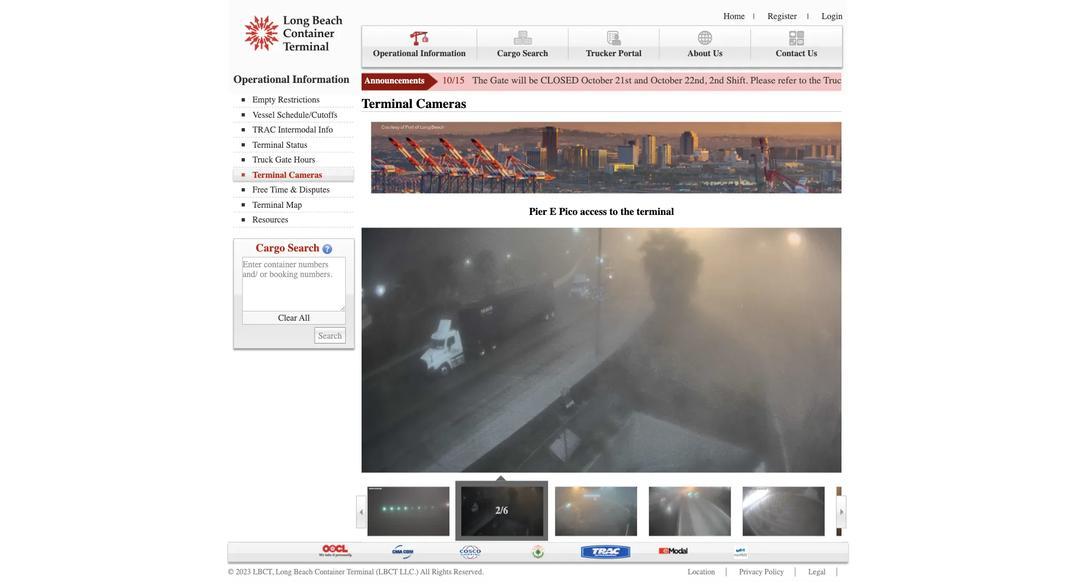 Task type: locate. For each thing, give the bounding box(es) containing it.
refer
[[778, 75, 797, 86]]

clear all button
[[242, 312, 346, 325]]

info
[[319, 125, 333, 135]]

legal link
[[809, 568, 826, 576]]

to right access
[[610, 206, 618, 218]]

cargo search down resources link
[[256, 242, 320, 254]]

1 for from the left
[[937, 75, 948, 86]]

terminal left "(lbct"
[[347, 568, 374, 576]]

0 vertical spatial information
[[421, 48, 466, 58]]

| right home
[[753, 12, 755, 21]]

1 horizontal spatial to
[[799, 75, 807, 86]]

0 horizontal spatial menu bar
[[234, 94, 359, 228]]

map
[[286, 200, 302, 210]]

0 vertical spatial search
[[523, 48, 548, 58]]

us inside about us link
[[713, 48, 723, 58]]

contact
[[776, 48, 806, 58]]

empty
[[253, 95, 276, 105]]

0 vertical spatial menu bar
[[362, 25, 843, 67]]

0 vertical spatial hours
[[870, 75, 894, 86]]

llc.)
[[400, 568, 419, 576]]

terminal down trac
[[253, 140, 284, 150]]

cargo search up will
[[497, 48, 548, 58]]

trucker portal
[[586, 48, 642, 58]]

1 vertical spatial hours
[[294, 155, 315, 165]]

1 horizontal spatial all
[[421, 568, 430, 576]]

gate inside empty restrictions vessel schedule/cutoffs trac intermodal info terminal status truck gate hours terminal cameras free time & disputes terminal map resources
[[275, 155, 292, 165]]

login link
[[822, 11, 843, 21]]

1 vertical spatial cameras
[[289, 170, 322, 180]]

0 horizontal spatial truck
[[253, 155, 273, 165]]

terminal status link
[[242, 140, 354, 150]]

1 horizontal spatial cargo
[[497, 48, 521, 58]]

2 us from the left
[[808, 48, 818, 58]]

about us link
[[660, 29, 751, 59]]

about us
[[688, 48, 723, 58]]

intermodal
[[278, 125, 316, 135]]

1 horizontal spatial |
[[808, 12, 809, 21]]

1 horizontal spatial the
[[810, 75, 822, 86]]

0 horizontal spatial for
[[937, 75, 948, 86]]

1 | from the left
[[753, 12, 755, 21]]

trucker
[[586, 48, 617, 58]]

cargo search
[[497, 48, 548, 58], [256, 242, 320, 254]]

0 horizontal spatial to
[[610, 206, 618, 218]]

0 horizontal spatial cameras
[[289, 170, 322, 180]]

0 horizontal spatial all
[[299, 313, 310, 323]]

trac
[[253, 125, 276, 135]]

1 vertical spatial search
[[288, 242, 320, 254]]

10/15 the gate will be closed october 21st and october 22nd, 2nd shift. please refer to the truck gate hours web page for further gate details for the week.
[[443, 75, 1077, 86]]

contact us
[[776, 48, 818, 58]]

operational up announcements
[[373, 48, 418, 58]]

information up 10/15
[[421, 48, 466, 58]]

to right refer
[[799, 75, 807, 86]]

gate left "web"
[[849, 75, 868, 86]]

empty restrictions link
[[242, 95, 354, 105]]

1 horizontal spatial operational information
[[373, 48, 466, 58]]

resources link
[[242, 215, 354, 225]]

login
[[822, 11, 843, 21]]

© 2023 lbct, long beach container terminal (lbct llc.) all rights reserved.
[[228, 568, 484, 576]]

0 vertical spatial truck
[[824, 75, 847, 86]]

1 vertical spatial cargo search
[[256, 242, 320, 254]]

october
[[581, 75, 613, 86], [651, 75, 683, 86]]

cargo down resources
[[256, 242, 285, 254]]

operational information up empty restrictions link
[[234, 73, 350, 85]]

us inside the contact us link
[[808, 48, 818, 58]]

terminal
[[362, 96, 413, 111], [253, 140, 284, 150], [253, 170, 287, 180], [253, 200, 284, 210], [347, 568, 374, 576]]

1 horizontal spatial gate
[[490, 75, 509, 86]]

cameras
[[416, 96, 466, 111], [289, 170, 322, 180]]

22nd,
[[685, 75, 707, 86]]

trac intermodal info link
[[242, 125, 354, 135]]

operational information up announcements
[[373, 48, 466, 58]]

for right page
[[937, 75, 948, 86]]

further
[[951, 75, 977, 86]]

us right contact
[[808, 48, 818, 58]]

operational information
[[373, 48, 466, 58], [234, 73, 350, 85]]

all right clear
[[299, 313, 310, 323]]

0 vertical spatial cameras
[[416, 96, 466, 111]]

october right and
[[651, 75, 683, 86]]

web
[[897, 75, 913, 86]]

0 horizontal spatial gate
[[275, 155, 292, 165]]

2 horizontal spatial the
[[1041, 75, 1053, 86]]

operational inside operational information link
[[373, 48, 418, 58]]

location link
[[688, 568, 715, 576]]

the left terminal
[[621, 206, 634, 218]]

1 vertical spatial all
[[421, 568, 430, 576]]

operational
[[373, 48, 418, 58], [234, 73, 290, 85]]

gate down status
[[275, 155, 292, 165]]

search
[[523, 48, 548, 58], [288, 242, 320, 254]]

cargo up will
[[497, 48, 521, 58]]

us
[[713, 48, 723, 58], [808, 48, 818, 58]]

e
[[550, 206, 557, 218]]

0 horizontal spatial search
[[288, 242, 320, 254]]

beach
[[294, 568, 313, 576]]

1 horizontal spatial cargo search
[[497, 48, 548, 58]]

None submit
[[315, 327, 346, 344]]

all right llc.)
[[421, 568, 430, 576]]

0 horizontal spatial |
[[753, 12, 755, 21]]

1 horizontal spatial truck
[[824, 75, 847, 86]]

hours inside empty restrictions vessel schedule/cutoffs trac intermodal info terminal status truck gate hours terminal cameras free time & disputes terminal map resources
[[294, 155, 315, 165]]

register
[[768, 11, 797, 21]]

gate
[[490, 75, 509, 86], [849, 75, 868, 86], [275, 155, 292, 165]]

1 horizontal spatial us
[[808, 48, 818, 58]]

for
[[937, 75, 948, 86], [1027, 75, 1038, 86]]

october left 21st
[[581, 75, 613, 86]]

vessel
[[253, 110, 275, 120]]

2nd
[[710, 75, 724, 86]]

location
[[688, 568, 715, 576]]

| left login link
[[808, 12, 809, 21]]

|
[[753, 12, 755, 21], [808, 12, 809, 21]]

0 horizontal spatial operational
[[234, 73, 290, 85]]

hours left "web"
[[870, 75, 894, 86]]

all
[[299, 313, 310, 323], [421, 568, 430, 576]]

1 vertical spatial cargo
[[256, 242, 285, 254]]

truck
[[824, 75, 847, 86], [253, 155, 273, 165]]

vessel schedule/cutoffs link
[[242, 110, 354, 120]]

details
[[999, 75, 1024, 86]]

0 vertical spatial all
[[299, 313, 310, 323]]

1 horizontal spatial operational
[[373, 48, 418, 58]]

search down resources link
[[288, 242, 320, 254]]

1 horizontal spatial cameras
[[416, 96, 466, 111]]

long
[[276, 568, 292, 576]]

the left week. on the top of page
[[1041, 75, 1053, 86]]

please
[[751, 75, 776, 86]]

truck down trac
[[253, 155, 273, 165]]

1 horizontal spatial for
[[1027, 75, 1038, 86]]

information up restrictions
[[293, 73, 350, 85]]

1 vertical spatial truck
[[253, 155, 273, 165]]

terminal up resources
[[253, 200, 284, 210]]

1 horizontal spatial information
[[421, 48, 466, 58]]

0 horizontal spatial information
[[293, 73, 350, 85]]

0 vertical spatial cargo
[[497, 48, 521, 58]]

0 horizontal spatial october
[[581, 75, 613, 86]]

search up be
[[523, 48, 548, 58]]

hours
[[870, 75, 894, 86], [294, 155, 315, 165]]

hours up terminal cameras link
[[294, 155, 315, 165]]

information
[[421, 48, 466, 58], [293, 73, 350, 85]]

1 vertical spatial operational information
[[234, 73, 350, 85]]

cameras down 10/15
[[416, 96, 466, 111]]

1 horizontal spatial hours
[[870, 75, 894, 86]]

0 horizontal spatial hours
[[294, 155, 315, 165]]

empty restrictions vessel schedule/cutoffs trac intermodal info terminal status truck gate hours terminal cameras free time & disputes terminal map resources
[[253, 95, 338, 225]]

operational up empty
[[234, 73, 290, 85]]

for right details
[[1027, 75, 1038, 86]]

1 horizontal spatial october
[[651, 75, 683, 86]]

1 us from the left
[[713, 48, 723, 58]]

to
[[799, 75, 807, 86], [610, 206, 618, 218]]

privacy
[[740, 568, 763, 576]]

0 vertical spatial operational
[[373, 48, 418, 58]]

1 vertical spatial menu bar
[[234, 94, 359, 228]]

gate
[[980, 75, 996, 86]]

the
[[810, 75, 822, 86], [1041, 75, 1053, 86], [621, 206, 634, 218]]

the right refer
[[810, 75, 822, 86]]

truck right refer
[[824, 75, 847, 86]]

cargo
[[497, 48, 521, 58], [256, 242, 285, 254]]

2 horizontal spatial gate
[[849, 75, 868, 86]]

1 horizontal spatial menu bar
[[362, 25, 843, 67]]

cameras down truck gate hours link on the top of page
[[289, 170, 322, 180]]

shift.
[[727, 75, 748, 86]]

menu bar
[[362, 25, 843, 67], [234, 94, 359, 228]]

gate right the
[[490, 75, 509, 86]]

0 horizontal spatial us
[[713, 48, 723, 58]]

reserved.
[[454, 568, 484, 576]]

us right about
[[713, 48, 723, 58]]

truck inside empty restrictions vessel schedule/cutoffs trac intermodal info terminal status truck gate hours terminal cameras free time & disputes terminal map resources
[[253, 155, 273, 165]]



Task type: vqa. For each thing, say whether or not it's contained in the screenshot.
LBCT's
no



Task type: describe. For each thing, give the bounding box(es) containing it.
(lbct
[[376, 568, 398, 576]]

resources
[[253, 215, 289, 225]]

pier
[[529, 206, 547, 218]]

2/6
[[496, 505, 508, 516]]

&
[[290, 185, 297, 195]]

terminal cameras link
[[242, 170, 354, 180]]

2023
[[236, 568, 251, 576]]

page
[[916, 75, 934, 86]]

10/15
[[443, 75, 465, 86]]

will
[[511, 75, 527, 86]]

0 horizontal spatial cargo
[[256, 242, 285, 254]]

pico
[[559, 206, 578, 218]]

legal
[[809, 568, 826, 576]]

access
[[581, 206, 607, 218]]

1 horizontal spatial search
[[523, 48, 548, 58]]

0 vertical spatial cargo search
[[497, 48, 548, 58]]

portal
[[619, 48, 642, 58]]

menu bar containing operational information
[[362, 25, 843, 67]]

21st
[[616, 75, 632, 86]]

0 horizontal spatial cargo search
[[256, 242, 320, 254]]

privacy policy link
[[740, 568, 784, 576]]

0 horizontal spatial the
[[621, 206, 634, 218]]

all inside clear all button
[[299, 313, 310, 323]]

contact us link
[[751, 29, 843, 59]]

terminal down announcements
[[362, 96, 413, 111]]

clear
[[278, 313, 297, 323]]

be
[[529, 75, 538, 86]]

©
[[228, 568, 234, 576]]

home
[[724, 11, 745, 21]]

policy
[[765, 568, 784, 576]]

time
[[270, 185, 288, 195]]

menu bar containing empty restrictions
[[234, 94, 359, 228]]

1 vertical spatial to
[[610, 206, 618, 218]]

1 october from the left
[[581, 75, 613, 86]]

terminal cameras
[[362, 96, 466, 111]]

0 vertical spatial operational information
[[373, 48, 466, 58]]

Enter container numbers and/ or booking numbers.  text field
[[242, 257, 346, 312]]

announcements
[[365, 76, 425, 86]]

about
[[688, 48, 711, 58]]

2 for from the left
[[1027, 75, 1038, 86]]

privacy policy
[[740, 568, 784, 576]]

1 vertical spatial information
[[293, 73, 350, 85]]

cargo search link
[[478, 29, 569, 59]]

terminal
[[637, 206, 674, 218]]

clear all
[[278, 313, 310, 323]]

free
[[253, 185, 268, 195]]

status
[[286, 140, 308, 150]]

2 | from the left
[[808, 12, 809, 21]]

pier e pico access to the terminal
[[529, 206, 674, 218]]

container
[[315, 568, 345, 576]]

rights
[[432, 568, 452, 576]]

trucker portal link
[[569, 29, 660, 59]]

us for contact us
[[808, 48, 818, 58]]

schedule/cutoffs
[[277, 110, 338, 120]]

cameras inside empty restrictions vessel schedule/cutoffs trac intermodal info terminal status truck gate hours terminal cameras free time & disputes terminal map resources
[[289, 170, 322, 180]]

information inside menu bar
[[421, 48, 466, 58]]

0 horizontal spatial operational information
[[234, 73, 350, 85]]

cargo inside menu bar
[[497, 48, 521, 58]]

home link
[[724, 11, 745, 21]]

disputes
[[299, 185, 330, 195]]

2 october from the left
[[651, 75, 683, 86]]

register link
[[768, 11, 797, 21]]

closed
[[541, 75, 579, 86]]

restrictions
[[278, 95, 320, 105]]

truck gate hours link
[[242, 155, 354, 165]]

free time & disputes link
[[242, 185, 354, 195]]

the
[[473, 75, 488, 86]]

operational information link
[[362, 29, 478, 59]]

week.
[[1055, 75, 1077, 86]]

1 vertical spatial operational
[[234, 73, 290, 85]]

0 vertical spatial to
[[799, 75, 807, 86]]

terminal map link
[[242, 200, 354, 210]]

and
[[634, 75, 649, 86]]

lbct,
[[253, 568, 274, 576]]

us for about us
[[713, 48, 723, 58]]

terminal up free
[[253, 170, 287, 180]]



